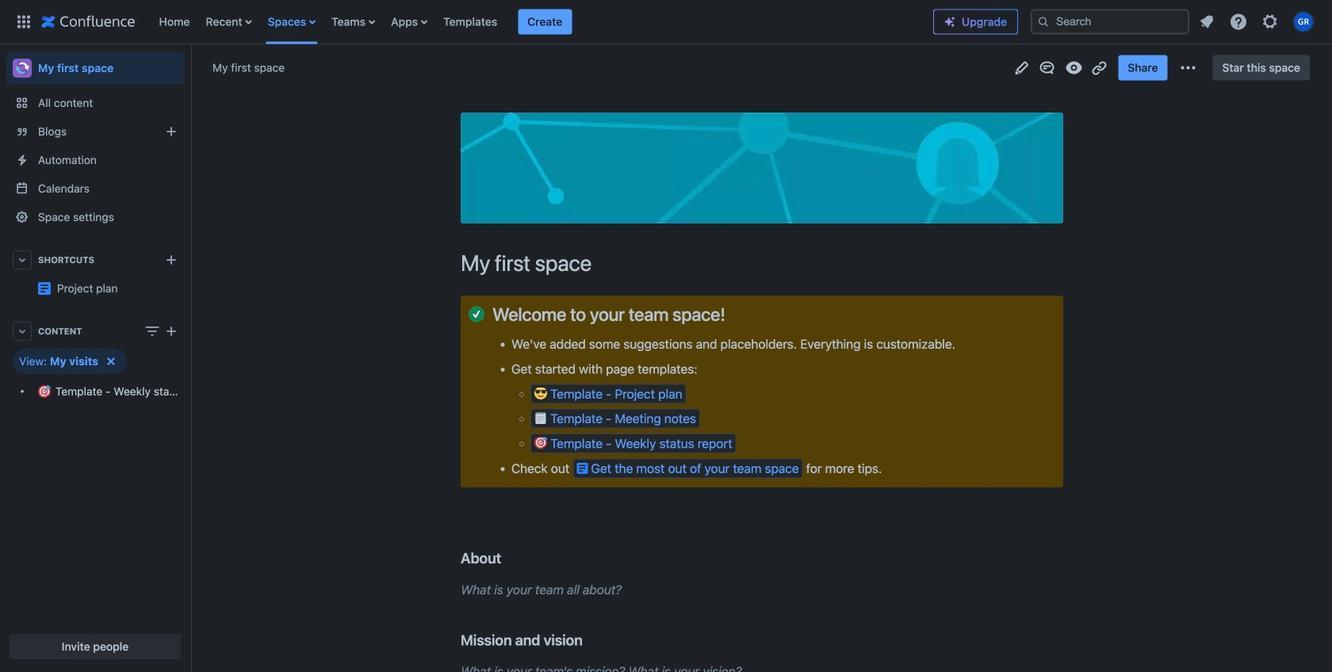 Task type: vqa. For each thing, say whether or not it's contained in the screenshot.
Notification Icon
yes



Task type: locate. For each thing, give the bounding box(es) containing it.
0 horizontal spatial copy image
[[500, 549, 519, 568]]

confluence image
[[41, 12, 135, 31], [41, 12, 135, 31]]

0 horizontal spatial list
[[151, 0, 933, 44]]

create a page image
[[162, 322, 181, 341]]

region
[[6, 349, 184, 406]]

1 horizontal spatial list
[[1193, 8, 1323, 36]]

None search field
[[1031, 9, 1190, 35]]

list
[[151, 0, 933, 44], [1193, 8, 1323, 36]]

:sunglasses: image
[[535, 387, 547, 400]]

:dart: image
[[38, 385, 51, 398], [38, 385, 51, 398], [535, 437, 547, 449]]

list for premium icon
[[1193, 8, 1323, 36]]

collapse sidebar image
[[173, 52, 208, 84]]

clear view image
[[101, 352, 120, 371]]

:notepad_spiral: image
[[535, 412, 547, 424]]

banner
[[0, 0, 1332, 44]]

region inside space element
[[6, 349, 184, 406]]

copy image
[[724, 305, 743, 324], [500, 549, 519, 568]]

0 vertical spatial copy image
[[724, 305, 743, 324]]

copy link image
[[1090, 58, 1109, 77]]

list item
[[518, 9, 572, 35]]

:sunglasses: image
[[535, 387, 547, 400]]



Task type: describe. For each thing, give the bounding box(es) containing it.
help icon image
[[1229, 12, 1248, 31]]

create a blog image
[[162, 122, 181, 141]]

:check_mark: image
[[469, 306, 485, 322]]

change view image
[[143, 322, 162, 341]]

global element
[[10, 0, 933, 44]]

template - project plan image
[[38, 282, 51, 295]]

appswitcher icon image
[[14, 12, 33, 31]]

:notepad_spiral: image
[[535, 412, 547, 424]]

space element
[[0, 44, 190, 673]]

premium image
[[944, 15, 956, 28]]

:dart: image
[[535, 437, 547, 449]]

copy image
[[581, 631, 600, 650]]

notification icon image
[[1198, 12, 1217, 31]]

get the most out of your team space image
[[577, 462, 588, 475]]

more actions image
[[1179, 58, 1198, 77]]

search image
[[1037, 15, 1050, 28]]

settings icon image
[[1261, 12, 1280, 31]]

Search field
[[1031, 9, 1190, 35]]

1 horizontal spatial copy image
[[724, 305, 743, 324]]

list for appswitcher icon
[[151, 0, 933, 44]]

stop watching image
[[1065, 58, 1084, 77]]

list item inside global element
[[518, 9, 572, 35]]

add shortcut image
[[162, 251, 181, 270]]

edit this page image
[[1012, 58, 1031, 77]]

1 vertical spatial copy image
[[500, 549, 519, 568]]



